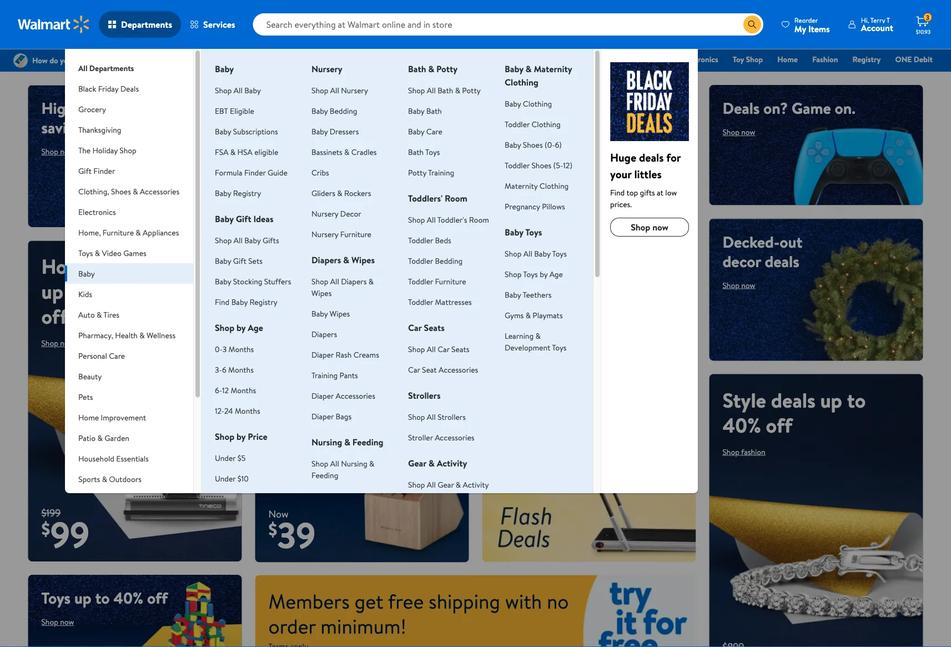 Task type: describe. For each thing, give the bounding box(es) containing it.
2 vertical spatial registry
[[250, 296, 278, 307]]

0 vertical spatial potty
[[437, 63, 458, 75]]

shop all diapers & wipes
[[312, 276, 374, 298]]

up
[[496, 359, 515, 380]]

baby for baby care
[[408, 126, 425, 137]]

baby shoes (0-6)
[[505, 139, 562, 150]]

shop inside shop now link
[[277, 305, 295, 316]]

thanksgiving for the thanksgiving link at the top right of the page
[[497, 54, 541, 65]]

& inside seasonal decor & party supplies
[[132, 494, 137, 505]]

1 vertical spatial activity
[[463, 479, 489, 490]]

all for nursing & feeding
[[330, 458, 339, 469]]

prices.
[[610, 199, 632, 209]]

cradles
[[351, 146, 377, 157]]

toddler for toddler beds
[[408, 235, 433, 246]]

by for price
[[237, 430, 246, 443]]

all for baby gift ideas
[[234, 235, 243, 246]]

3-
[[215, 364, 222, 375]]

shoes for (5-
[[532, 160, 552, 171]]

& inside dropdown button
[[102, 474, 107, 484]]

home for home
[[778, 54, 798, 65]]

12)
[[563, 160, 573, 171]]

order
[[269, 612, 316, 640]]

baby bedding link
[[312, 105, 357, 116]]

up for home deals up to 30% off
[[41, 277, 63, 305]]

0 horizontal spatial 40%
[[113, 587, 143, 609]]

shop fashion
[[723, 446, 766, 457]]

maternity inside baby & maternity clothing
[[534, 63, 572, 75]]

shop all nursery
[[312, 85, 368, 96]]

shop all baby link
[[215, 85, 261, 96]]

maternity clothing link
[[505, 180, 569, 191]]

1 vertical spatial training
[[312, 370, 338, 381]]

thanksgiving button
[[65, 119, 193, 140]]

walmart image
[[18, 16, 90, 33]]

now for home deals up to 30% off
[[60, 338, 74, 349]]

all for car seats
[[427, 344, 436, 354]]

off inside up to 40% off sports gear
[[571, 359, 592, 380]]

baby for baby stocking stuffers
[[215, 276, 231, 287]]

0 vertical spatial training
[[428, 167, 454, 178]]

decor for nursery
[[340, 208, 361, 219]]

months for 12-24 months
[[235, 405, 260, 416]]

6
[[222, 364, 226, 375]]

shoes for (0-
[[523, 139, 543, 150]]

99
[[50, 509, 90, 559]]

baby left gifts
[[245, 235, 261, 246]]

video
[[102, 247, 122, 258]]

grocery & essentials link
[[408, 53, 488, 65]]

& inside learning & development toys
[[536, 330, 541, 341]]

patio & garden
[[78, 432, 129, 443]]

health
[[115, 330, 138, 341]]

baby registry link
[[215, 187, 261, 198]]

0 horizontal spatial potty
[[408, 167, 427, 178]]

bath down baby care link
[[408, 146, 424, 157]]

0 vertical spatial wipes
[[352, 254, 375, 266]]

bath down bath & potty
[[438, 85, 453, 96]]

the holiday shop button
[[65, 140, 193, 161]]

stuffers
[[264, 276, 291, 287]]

deals for black friday deals link
[[380, 54, 399, 65]]

home for home improvement
[[78, 412, 99, 423]]

high tech gifts, huge savings
[[41, 97, 185, 138]]

now dollar 39 null group
[[255, 507, 316, 562]]

eligible
[[255, 146, 278, 157]]

$10
[[238, 473, 249, 484]]

members get free shipping with no order minimum!
[[269, 587, 569, 640]]

$ for 99
[[41, 516, 50, 541]]

0 vertical spatial strollers
[[408, 389, 441, 402]]

baby for baby clothing
[[505, 98, 521, 109]]

toddler shoes (5-12)
[[505, 160, 573, 171]]

pharmacy, health & wellness
[[78, 330, 176, 341]]

up for style deals up to 40% off
[[821, 386, 843, 414]]

nursery for nursery
[[312, 63, 343, 75]]

0 vertical spatial gear
[[408, 457, 427, 469]]

learning & development toys link
[[505, 330, 567, 353]]

shop now for toys up to 40% off
[[41, 617, 74, 627]]

shop now for high tech gifts, huge savings
[[41, 146, 74, 157]]

development
[[505, 342, 551, 353]]

seat
[[422, 364, 437, 375]]

the holiday shop link
[[551, 53, 620, 65]]

clothing for maternity
[[540, 180, 569, 191]]

care for personal care
[[109, 350, 125, 361]]

toddler mattresses link
[[408, 296, 472, 307]]

2 horizontal spatial deals
[[723, 97, 760, 119]]

party
[[139, 494, 157, 505]]

1 horizontal spatial 3
[[926, 13, 930, 22]]

hi,
[[861, 15, 870, 25]]

cribs
[[312, 167, 329, 178]]

grocery button
[[65, 99, 193, 119]]

1 vertical spatial 3
[[223, 344, 227, 354]]

1 vertical spatial strollers
[[438, 411, 466, 422]]

shop all gear & activity
[[408, 479, 489, 490]]

0 vertical spatial age
[[550, 269, 563, 279]]

electronics for electronics "dropdown button"
[[78, 206, 116, 217]]

baby for baby teethers
[[505, 289, 521, 300]]

search icon image
[[748, 20, 757, 29]]

pregnancy
[[505, 201, 540, 212]]

0 horizontal spatial room
[[445, 192, 468, 204]]

all for bath & potty
[[427, 85, 436, 96]]

clothing inside baby & maternity clothing
[[505, 76, 539, 88]]

nursery for nursery decor
[[312, 208, 339, 219]]

baby for baby bath
[[408, 105, 425, 116]]

baby up eligible
[[245, 85, 261, 96]]

1 horizontal spatial room
[[469, 214, 489, 225]]

shop now link for deals on? game on.
[[723, 127, 756, 137]]

teethers
[[523, 289, 552, 300]]

now for toys up to 40% off
[[60, 617, 74, 627]]

home improvement button
[[65, 407, 193, 428]]

diapers for diapers & wipes
[[312, 254, 341, 266]]

care for baby care
[[427, 126, 443, 137]]

mattresses
[[435, 296, 472, 307]]

decked-out decor deals
[[723, 231, 803, 272]]

deals for home deals up to 30% off
[[99, 252, 143, 280]]

diapers for diapers link
[[312, 329, 337, 339]]

household
[[78, 453, 114, 464]]

grocery for grocery & essentials
[[413, 54, 440, 65]]

months for 0-3 months
[[229, 344, 254, 354]]

accessories down the shop all car seats
[[439, 364, 478, 375]]

pets
[[78, 391, 93, 402]]

no
[[547, 587, 569, 615]]

1 horizontal spatial essentials
[[449, 54, 483, 65]]

gear & activity
[[408, 457, 467, 469]]

all for nursery
[[330, 85, 339, 96]]

12-24 months
[[215, 405, 260, 416]]

bath & potty
[[408, 63, 458, 75]]

baby for baby & maternity clothing
[[505, 63, 524, 75]]

0 vertical spatial seats
[[424, 322, 445, 334]]

1 horizontal spatial feeding
[[353, 436, 384, 448]]

& inside shop all nursing & feeding
[[369, 458, 375, 469]]

by for age
[[237, 322, 246, 334]]

hsa
[[237, 146, 253, 157]]

0 vertical spatial activity
[[437, 457, 467, 469]]

baby for baby dressers
[[312, 126, 328, 137]]

grocery for grocery
[[78, 104, 106, 114]]

all for strollers
[[427, 411, 436, 422]]

furniture for nursery
[[340, 229, 372, 239]]

deals for home deals are served
[[313, 359, 348, 380]]

shop now link for save big!
[[269, 302, 319, 320]]

0-
[[215, 344, 223, 354]]

personal
[[78, 350, 107, 361]]

off inside home deals up to 30% off
[[41, 302, 68, 330]]

toddler for toddler shoes (5-12)
[[505, 160, 530, 171]]

kids
[[78, 289, 92, 299]]

baby for baby registry
[[215, 187, 231, 198]]

ebt eligible link
[[215, 105, 254, 116]]

pillows
[[542, 201, 565, 212]]

home deals up to 30% off
[[41, 252, 143, 330]]

now for save big!
[[296, 305, 310, 316]]

baby down "stocking"
[[231, 296, 248, 307]]

1 vertical spatial car
[[438, 344, 450, 354]]

shop now for decked-out decor deals
[[723, 280, 756, 291]]

months for 6-12 months
[[231, 385, 256, 396]]

one
[[896, 54, 912, 65]]

accessories down shop all strollers
[[435, 432, 475, 443]]

games
[[123, 247, 146, 258]]

savings
[[41, 117, 91, 138]]

baby gift ideas
[[215, 213, 274, 225]]

1 vertical spatial registry
[[233, 187, 261, 198]]

diaper for diaper bags
[[312, 411, 334, 422]]

style
[[723, 386, 767, 414]]

shop all car seats link
[[408, 344, 470, 354]]

1 vertical spatial find
[[215, 296, 230, 307]]

furniture for home,
[[103, 227, 134, 238]]

baby for baby formula
[[312, 490, 328, 501]]

essentials inside dropdown button
[[116, 453, 149, 464]]

friday for black friday deals link
[[358, 54, 379, 65]]

3-6 months
[[215, 364, 254, 375]]

0 vertical spatial formula
[[215, 167, 243, 178]]

baby dressers
[[312, 126, 359, 137]]

style deals up to 40% off
[[723, 386, 866, 439]]

littles
[[635, 166, 662, 182]]

the holiday shop for the holiday shop link at the top of page
[[556, 54, 615, 65]]

toddler for toddler mattresses
[[408, 296, 433, 307]]

toys up to 40% off
[[41, 587, 168, 609]]

gliders
[[312, 187, 335, 198]]

nursery for nursery furniture
[[312, 229, 339, 239]]

auto & tires button
[[65, 304, 193, 325]]

fsa & hsa eligible
[[215, 146, 278, 157]]

electronics link
[[676, 53, 724, 65]]

black friday deals for black friday deals dropdown button
[[78, 83, 139, 94]]

feeding inside shop all nursing & feeding
[[312, 470, 338, 480]]

car for seats
[[408, 322, 422, 334]]

baby for baby gift ideas
[[215, 213, 234, 225]]

1 vertical spatial gear
[[438, 479, 454, 490]]

baby stocking stuffers link
[[215, 276, 291, 287]]

toddlers' room
[[408, 192, 468, 204]]

accessories inside the clothing, shoes & accessories dropdown button
[[140, 186, 179, 197]]

kids button
[[65, 284, 193, 304]]

shop all nursing & feeding link
[[312, 458, 375, 480]]

furniture for toddler
[[435, 276, 466, 287]]

items
[[809, 22, 830, 35]]

shop by price
[[215, 430, 268, 443]]

toddler for toddler furniture
[[408, 276, 433, 287]]

bath up the shop all bath & potty
[[408, 63, 426, 75]]

toys & video games button
[[65, 243, 193, 263]]

to inside home deals up to 30% off
[[68, 277, 87, 305]]

0 horizontal spatial age
[[248, 322, 263, 334]]

gift right the holiday shop link at the top of page
[[629, 54, 643, 65]]

40% inside style deals up to 40% off
[[723, 411, 761, 439]]

diaper for diaper rash creams
[[312, 349, 334, 360]]

baby bath
[[408, 105, 442, 116]]

on.
[[835, 97, 856, 119]]

toys inside toys & video games dropdown button
[[78, 247, 93, 258]]

shop all nursing & feeding
[[312, 458, 375, 480]]

toddler mattresses
[[408, 296, 472, 307]]

baby shoes (0-6) link
[[505, 139, 562, 150]]

0 vertical spatial nursing
[[312, 436, 342, 448]]

bath up baby care link
[[427, 105, 442, 116]]

holiday for the holiday shop link at the top of page
[[570, 54, 596, 65]]

now
[[269, 507, 289, 521]]

black for black friday deals dropdown button
[[78, 83, 96, 94]]

months for 3-6 months
[[228, 364, 254, 375]]



Task type: vqa. For each thing, say whether or not it's contained in the screenshot.
Thanksgiving corresponding to the thanksgiving link
yes



Task type: locate. For each thing, give the bounding box(es) containing it.
0 vertical spatial grocery
[[413, 54, 440, 65]]

accessories down gift finder dropdown button
[[140, 186, 179, 197]]

learning & development toys
[[505, 330, 567, 353]]

1 vertical spatial essentials
[[116, 453, 149, 464]]

0 horizontal spatial feeding
[[312, 470, 338, 480]]

electronics for electronics link
[[681, 54, 719, 65]]

your
[[610, 166, 632, 182]]

seasonal decor & party supplies
[[78, 494, 157, 517]]

clothing for baby
[[523, 98, 552, 109]]

electronics inside "dropdown button"
[[78, 206, 116, 217]]

deals for huge deals for your littles find top gifts at low prices.
[[639, 149, 664, 165]]

essentials up the shop all bath & potty
[[449, 54, 483, 65]]

all up 'ebt eligible' link
[[234, 85, 243, 96]]

bath toys link
[[408, 146, 440, 157]]

clothing up toddler clothing link
[[523, 98, 552, 109]]

all up seat at the bottom of page
[[427, 344, 436, 354]]

0 vertical spatial 40%
[[537, 359, 567, 380]]

to inside style deals up to 40% off
[[847, 386, 866, 414]]

gyms & playmats link
[[505, 310, 563, 321]]

deals inside decked-out decor deals
[[765, 250, 800, 272]]

0 vertical spatial maternity
[[534, 63, 572, 75]]

0 vertical spatial by
[[540, 269, 548, 279]]

with
[[505, 587, 542, 615]]

improvement
[[101, 412, 146, 423]]

thanksgiving for thanksgiving dropdown button
[[78, 124, 121, 135]]

shop now for save big!
[[277, 305, 310, 316]]

under $5
[[215, 452, 246, 463]]

24
[[224, 405, 233, 416]]

care down health
[[109, 350, 125, 361]]

baby up shop toys by age link
[[534, 248, 551, 259]]

all for toddlers' room
[[427, 214, 436, 225]]

friday inside dropdown button
[[98, 83, 119, 94]]

baby down shop all baby gifts link
[[215, 255, 231, 266]]

1 horizontal spatial decor
[[340, 208, 361, 219]]

now for high tech gifts, huge savings
[[60, 146, 74, 157]]

all inside shop all nursing & feeding
[[330, 458, 339, 469]]

0 vertical spatial up
[[41, 277, 63, 305]]

baby up the fsa
[[215, 126, 231, 137]]

baby for 'baby' 'dropdown button'
[[78, 268, 95, 279]]

deals inside style deals up to 40% off
[[771, 386, 816, 414]]

(0-
[[545, 139, 555, 150]]

1 horizontal spatial up
[[74, 587, 91, 609]]

diapers inside shop all diapers & wipes
[[341, 276, 367, 287]]

finder left electronics link
[[645, 54, 667, 65]]

baby left "stocking"
[[215, 276, 231, 287]]

household essentials button
[[65, 448, 193, 469]]

shoes inside dropdown button
[[111, 186, 131, 197]]

gift finder button
[[65, 161, 193, 181]]

bedding for baby bedding
[[330, 105, 357, 116]]

2 horizontal spatial furniture
[[435, 276, 466, 287]]

maternity up "baby clothing"
[[534, 63, 572, 75]]

2 diaper from the top
[[312, 390, 334, 401]]

$199
[[41, 506, 61, 520]]

1 vertical spatial diapers
[[341, 276, 367, 287]]

thanksgiving down search search field
[[497, 54, 541, 65]]

shop now for home deals up to 30% off
[[41, 338, 74, 349]]

1 vertical spatial deals
[[120, 83, 139, 94]]

black friday deals link
[[333, 53, 404, 65]]

2 horizontal spatial 40%
[[723, 411, 761, 439]]

nursery up baby bedding 'link'
[[341, 85, 368, 96]]

registry down "account"
[[853, 54, 881, 65]]

diaper rash creams link
[[312, 349, 379, 360]]

baby care
[[408, 126, 443, 137]]

1 vertical spatial nursing
[[341, 458, 368, 469]]

deals left on?
[[723, 97, 760, 119]]

baby for baby shoes (0-6)
[[505, 139, 521, 150]]

baby up gyms
[[505, 289, 521, 300]]

huge deals for your littles find top gifts at low prices.
[[610, 149, 681, 209]]

0 horizontal spatial gift finder
[[78, 165, 115, 176]]

baby up baby gift ideas
[[215, 187, 231, 198]]

shop by age
[[215, 322, 263, 334]]

shop inside toy shop link
[[746, 54, 763, 65]]

0 vertical spatial gift finder
[[629, 54, 667, 65]]

shoes down gift finder dropdown button
[[111, 186, 131, 197]]

1 horizontal spatial electronics
[[681, 54, 719, 65]]

baby down baby registry link in the top of the page
[[215, 213, 234, 225]]

gift finder inside gift finder dropdown button
[[78, 165, 115, 176]]

care inside "dropdown button"
[[109, 350, 125, 361]]

registry down formula finder guide
[[233, 187, 261, 198]]

deals inside home deals up to 30% off
[[99, 252, 143, 280]]

accessories down pants
[[336, 390, 375, 401]]

baby for baby wipes
[[312, 308, 328, 319]]

furniture up toys & video games
[[103, 227, 134, 238]]

all down gear & activity
[[427, 479, 436, 490]]

toddler for toddler bedding
[[408, 255, 433, 266]]

toddler left beds at the left top of the page
[[408, 235, 433, 246]]

shop inside shop all diapers & wipes
[[312, 276, 329, 287]]

under $10 link
[[215, 473, 249, 484]]

0 vertical spatial bedding
[[330, 105, 357, 116]]

1 vertical spatial electronics
[[78, 206, 116, 217]]

baby button
[[65, 263, 193, 284]]

$ inside $199 $ 99
[[41, 516, 50, 541]]

home
[[778, 54, 798, 65], [41, 252, 94, 280], [269, 359, 309, 380], [78, 412, 99, 423]]

1 vertical spatial room
[[469, 214, 489, 225]]

personal care
[[78, 350, 125, 361]]

gift finder for gift finder link
[[629, 54, 667, 65]]

now left baby wipes link
[[296, 305, 310, 316]]

black up "shop all nursery" link at the top left of the page
[[338, 54, 356, 65]]

0 vertical spatial find
[[610, 187, 625, 198]]

sports
[[78, 474, 100, 484]]

2 vertical spatial 40%
[[113, 587, 143, 609]]

training left pants
[[312, 370, 338, 381]]

formula finder guide
[[215, 167, 288, 178]]

furniture down nursery decor
[[340, 229, 372, 239]]

friday for black friday deals dropdown button
[[98, 83, 119, 94]]

gift inside dropdown button
[[78, 165, 92, 176]]

grocery up savings
[[78, 104, 106, 114]]

1 vertical spatial wipes
[[312, 287, 332, 298]]

1 horizontal spatial black
[[338, 54, 356, 65]]

gift left the ideas at the left
[[236, 213, 251, 225]]

baby for baby subscriptions
[[215, 126, 231, 137]]

wipes down nursery furniture link
[[352, 254, 375, 266]]

strollers up "stroller accessories"
[[438, 411, 466, 422]]

1 horizontal spatial the holiday shop
[[556, 54, 615, 65]]

0 horizontal spatial decor
[[109, 494, 130, 505]]

deals for style deals up to 40% off
[[771, 386, 816, 414]]

deals on? game on.
[[723, 97, 856, 119]]

baby up bassinets
[[312, 126, 328, 137]]

wellness
[[147, 330, 176, 341]]

1 horizontal spatial thanksgiving
[[497, 54, 541, 65]]

decor inside seasonal decor & party supplies
[[109, 494, 130, 505]]

shop now link for home deals up to 30% off
[[41, 338, 74, 349]]

fashion
[[742, 446, 766, 457]]

maternity up pregnancy
[[505, 180, 538, 191]]

thanksgiving inside dropdown button
[[78, 124, 121, 135]]

shop now link for high tech gifts, huge savings
[[41, 146, 74, 157]]

potty down the bath toys
[[408, 167, 427, 178]]

nursing down diaper bags
[[312, 436, 342, 448]]

all for baby toys
[[524, 248, 533, 259]]

decor for seasonal
[[109, 494, 130, 505]]

now down at
[[653, 221, 669, 233]]

gift finder left electronics link
[[629, 54, 667, 65]]

the for the holiday shop link at the top of page
[[556, 54, 568, 65]]

1 horizontal spatial black friday deals
[[338, 54, 399, 65]]

shop all gear & activity link
[[408, 479, 489, 490]]

3 diaper from the top
[[312, 411, 334, 422]]

minimum!
[[321, 612, 407, 640]]

2 horizontal spatial up
[[821, 386, 843, 414]]

all down diapers & wipes
[[330, 276, 339, 287]]

all up tech
[[78, 62, 87, 73]]

game
[[792, 97, 831, 119]]

0 vertical spatial 3
[[926, 13, 930, 22]]

gift up the clothing,
[[78, 165, 92, 176]]

shoes left (5-
[[532, 160, 552, 171]]

gift
[[629, 54, 643, 65], [78, 165, 92, 176], [236, 213, 251, 225], [233, 255, 247, 266]]

the inside dropdown button
[[78, 145, 91, 156]]

car for seat
[[408, 364, 420, 375]]

gyms & playmats
[[505, 310, 563, 321]]

0 vertical spatial black friday deals
[[338, 54, 399, 65]]

0 vertical spatial departments
[[121, 18, 172, 31]]

deals inside huge deals for your littles find top gifts at low prices.
[[639, 149, 664, 165]]

shop all diapers & wipes link
[[312, 276, 374, 298]]

baby clothing
[[505, 98, 552, 109]]

decor
[[340, 208, 361, 219], [109, 494, 130, 505]]

toy shop link
[[728, 53, 768, 65]]

1 horizontal spatial holiday
[[570, 54, 596, 65]]

toddler's
[[438, 214, 467, 225]]

1 vertical spatial grocery
[[78, 104, 106, 114]]

care down baby bath link
[[427, 126, 443, 137]]

baby up the baby dressers link
[[312, 105, 328, 116]]

friday down 'all departments'
[[98, 83, 119, 94]]

wipes
[[352, 254, 375, 266], [312, 287, 332, 298], [330, 308, 350, 319]]

$ for 39
[[269, 517, 277, 542]]

0 vertical spatial decor
[[340, 208, 361, 219]]

up inside style deals up to 40% off
[[821, 386, 843, 414]]

gift finder inside gift finder link
[[629, 54, 667, 65]]

1 vertical spatial friday
[[98, 83, 119, 94]]

deals left bath & potty
[[380, 54, 399, 65]]

baby up shop all baby link
[[215, 63, 234, 75]]

terry
[[871, 15, 886, 25]]

2 vertical spatial car
[[408, 364, 420, 375]]

baby for baby toys
[[505, 226, 524, 238]]

gift left sets
[[233, 255, 247, 266]]

shoes for &
[[111, 186, 131, 197]]

gliders & rockers
[[312, 187, 371, 198]]

finder up the clothing,
[[94, 165, 115, 176]]

room right toddler's
[[469, 214, 489, 225]]

Search search field
[[253, 13, 764, 36]]

1 vertical spatial departments
[[89, 62, 134, 73]]

gear
[[542, 378, 572, 400]]

departments inside popup button
[[121, 18, 172, 31]]

shop now for deals on? game on.
[[723, 127, 756, 137]]

patio
[[78, 432, 96, 443]]

2 vertical spatial diapers
[[312, 329, 337, 339]]

save big!
[[269, 242, 405, 291]]

the holiday shop inside dropdown button
[[78, 145, 136, 156]]

now down toys up to 40% off
[[60, 617, 74, 627]]

wipes up baby wipes link
[[312, 287, 332, 298]]

$ inside now $ 39
[[269, 517, 277, 542]]

gift finder for gift finder dropdown button
[[78, 165, 115, 176]]

& inside shop all diapers & wipes
[[369, 276, 374, 287]]

clothing up "baby clothing"
[[505, 76, 539, 88]]

home for home deals up to 30% off
[[41, 252, 94, 280]]

black for black friday deals link
[[338, 54, 356, 65]]

grocery inside dropdown button
[[78, 104, 106, 114]]

1 horizontal spatial furniture
[[340, 229, 372, 239]]

0 horizontal spatial finder
[[94, 165, 115, 176]]

free
[[388, 587, 424, 615]]

members
[[269, 587, 350, 615]]

black friday deals inside black friday deals dropdown button
[[78, 83, 139, 94]]

feeding up baby formula
[[312, 470, 338, 480]]

0 vertical spatial black
[[338, 54, 356, 65]]

0 vertical spatial the
[[556, 54, 568, 65]]

1 vertical spatial seats
[[452, 344, 470, 354]]

1 vertical spatial shoes
[[532, 160, 552, 171]]

off inside style deals up to 40% off
[[766, 411, 793, 439]]

shop all bath & potty
[[408, 85, 481, 96]]

baby wipes link
[[312, 308, 350, 319]]

1 horizontal spatial formula
[[330, 490, 357, 501]]

toys inside learning & development toys
[[552, 342, 567, 353]]

0 horizontal spatial up
[[41, 277, 63, 305]]

1 vertical spatial potty
[[462, 85, 481, 96]]

now down deals on? game on.
[[742, 127, 756, 137]]

0 vertical spatial under
[[215, 452, 236, 463]]

electronics button
[[65, 202, 193, 222]]

home,
[[78, 227, 101, 238]]

1 horizontal spatial bedding
[[435, 255, 463, 266]]

black friday deals for black friday deals link
[[338, 54, 399, 65]]

bassinets & cradles link
[[312, 146, 377, 157]]

find inside huge deals for your littles find top gifts at low prices.
[[610, 187, 625, 198]]

2 vertical spatial wipes
[[330, 308, 350, 319]]

toy shop
[[733, 54, 763, 65]]

all up shop toys by age link
[[524, 248, 533, 259]]

all
[[78, 62, 87, 73], [234, 85, 243, 96], [330, 85, 339, 96], [427, 85, 436, 96], [427, 214, 436, 225], [234, 235, 243, 246], [524, 248, 533, 259], [330, 276, 339, 287], [427, 344, 436, 354], [427, 411, 436, 422], [330, 458, 339, 469], [427, 479, 436, 490]]

1 horizontal spatial friday
[[358, 54, 379, 65]]

2 vertical spatial potty
[[408, 167, 427, 178]]

0 horizontal spatial training
[[312, 370, 338, 381]]

under for under $5
[[215, 452, 236, 463]]

baby formula link
[[312, 490, 357, 501]]

baby inside baby & maternity clothing
[[505, 63, 524, 75]]

toddler down the toddler beds link
[[408, 255, 433, 266]]

baby formula
[[312, 490, 357, 501]]

1 under from the top
[[215, 452, 236, 463]]

under for under $10
[[215, 473, 236, 484]]

2 under from the top
[[215, 473, 236, 484]]

0 horizontal spatial $
[[41, 516, 50, 541]]

2 vertical spatial diaper
[[312, 411, 334, 422]]

nursing inside shop all nursing & feeding
[[341, 458, 368, 469]]

0 horizontal spatial thanksgiving
[[78, 124, 121, 135]]

0 vertical spatial friday
[[358, 54, 379, 65]]

friday up "shop all nursery" link at the top left of the page
[[358, 54, 379, 65]]

ebt eligible
[[215, 105, 254, 116]]

home, furniture & appliances button
[[65, 222, 193, 243]]

shop now link for toys up to 40% off
[[41, 617, 74, 627]]

1 horizontal spatial care
[[427, 126, 443, 137]]

1 vertical spatial decor
[[109, 494, 130, 505]]

diapers & wipes
[[312, 254, 375, 266]]

served
[[376, 359, 421, 380]]

holiday
[[570, 54, 596, 65], [92, 145, 118, 156]]

0 horizontal spatial holiday
[[92, 145, 118, 156]]

nursery down gliders at the left top
[[312, 208, 339, 219]]

pharmacy,
[[78, 330, 113, 341]]

grocery & essentials
[[413, 54, 483, 65]]

diapers down diapers & wipes
[[341, 276, 367, 287]]

feeding
[[353, 436, 384, 448], [312, 470, 338, 480]]

0 horizontal spatial formula
[[215, 167, 243, 178]]

gifts
[[263, 235, 279, 246]]

auto
[[78, 309, 95, 320]]

bedding for toddler bedding
[[435, 255, 463, 266]]

the down savings
[[78, 145, 91, 156]]

0 horizontal spatial friday
[[98, 83, 119, 94]]

shop now link for decked-out decor deals
[[723, 280, 756, 291]]

home inside home deals up to 30% off
[[41, 252, 94, 280]]

1 vertical spatial up
[[821, 386, 843, 414]]

reorder my items
[[795, 15, 830, 35]]

1 horizontal spatial potty
[[437, 63, 458, 75]]

baby for baby bedding
[[312, 105, 328, 116]]

holiday inside dropdown button
[[92, 145, 118, 156]]

1 diaper from the top
[[312, 349, 334, 360]]

2 vertical spatial up
[[74, 587, 91, 609]]

finder for baby registry
[[244, 167, 266, 178]]

bedding down beds at the left top of the page
[[435, 255, 463, 266]]

home for home deals are served
[[269, 359, 309, 380]]

strollers up shop all strollers 'link'
[[408, 389, 441, 402]]

the right the thanksgiving link at the top right of the page
[[556, 54, 568, 65]]

baby dressers link
[[312, 126, 359, 137]]

ideas
[[254, 213, 274, 225]]

playmats
[[533, 310, 563, 321]]

shop all strollers link
[[408, 411, 466, 422]]

potty up the shop all bath & potty
[[437, 63, 458, 75]]

to inside up to 40% off sports gear
[[519, 359, 534, 380]]

1 vertical spatial the holiday shop
[[78, 145, 136, 156]]

shop inside the holiday shop link
[[598, 54, 615, 65]]

wipes inside shop all diapers & wipes
[[312, 287, 332, 298]]

furniture inside dropdown button
[[103, 227, 134, 238]]

& inside baby & maternity clothing
[[526, 63, 532, 75]]

bath toys
[[408, 146, 440, 157]]

registry inside registry link
[[853, 54, 881, 65]]

all for baby
[[234, 85, 243, 96]]

the for the "the holiday shop" dropdown button
[[78, 145, 91, 156]]

tires
[[104, 309, 119, 320]]

toddler for toddler clothing
[[505, 119, 530, 129]]

1 vertical spatial diaper
[[312, 390, 334, 401]]

diapers down nursery furniture link
[[312, 254, 341, 266]]

deals inside dropdown button
[[120, 83, 139, 94]]

baby down shop all nursing & feeding
[[312, 490, 328, 501]]

3 up 6
[[223, 344, 227, 354]]

black inside dropdown button
[[78, 83, 96, 94]]

rockers
[[344, 187, 371, 198]]

registry down baby stocking stuffers at the left top
[[250, 296, 278, 307]]

tech
[[78, 97, 108, 119]]

the holiday shop for the "the holiday shop" dropdown button
[[78, 145, 136, 156]]

0 vertical spatial room
[[445, 192, 468, 204]]

0 horizontal spatial the holiday shop
[[78, 145, 136, 156]]

by left price
[[237, 430, 246, 443]]

3 up $10.93
[[926, 13, 930, 22]]

shipping
[[429, 587, 501, 615]]

0 vertical spatial diaper
[[312, 349, 334, 360]]

nursing down nursing & feeding
[[341, 458, 368, 469]]

40% inside up to 40% off sports gear
[[537, 359, 567, 380]]

toddler furniture
[[408, 276, 466, 287]]

baby for baby gift sets
[[215, 255, 231, 266]]

0 vertical spatial registry
[[853, 54, 881, 65]]

wipes up diapers link
[[330, 308, 350, 319]]

0 vertical spatial thanksgiving
[[497, 54, 541, 65]]

all up "stroller accessories"
[[427, 411, 436, 422]]

shop inside shop all nursing & feeding
[[312, 458, 329, 469]]

beauty button
[[65, 366, 193, 387]]

Walmart Site-Wide search field
[[253, 13, 764, 36]]

home inside dropdown button
[[78, 412, 99, 423]]

learning
[[505, 330, 534, 341]]

holiday for the "the holiday shop" dropdown button
[[92, 145, 118, 156]]

1 horizontal spatial gear
[[438, 479, 454, 490]]

home up kids
[[41, 252, 94, 280]]

all down nursing & feeding
[[330, 458, 339, 469]]

0 vertical spatial feeding
[[353, 436, 384, 448]]

1 horizontal spatial find
[[610, 187, 625, 198]]

departments up all departments link in the top left of the page
[[121, 18, 172, 31]]

bedding up dressers
[[330, 105, 357, 116]]

2 vertical spatial shoes
[[111, 186, 131, 197]]

find up shop by age
[[215, 296, 230, 307]]

diapers down baby wipes link
[[312, 329, 337, 339]]

now for deals on? game on.
[[742, 127, 756, 137]]

1 horizontal spatial training
[[428, 167, 454, 178]]

baby image
[[610, 62, 689, 141]]

deals for black friday deals dropdown button
[[120, 83, 139, 94]]

home down my
[[778, 54, 798, 65]]

all inside shop all diapers & wipes
[[330, 276, 339, 287]]

1 vertical spatial under
[[215, 473, 236, 484]]

black friday deals inside black friday deals link
[[338, 54, 399, 65]]

home left "training pants" link at the left bottom of page
[[269, 359, 309, 380]]

clothing for toddler
[[532, 119, 561, 129]]

shop inside the "the holiday shop" dropdown button
[[120, 145, 136, 156]]

baby down toddler clothing at top
[[505, 139, 521, 150]]

services
[[203, 18, 235, 31]]

baby stocking stuffers
[[215, 276, 291, 287]]

baby up toddler clothing link
[[505, 98, 521, 109]]

all up the toddler beds link
[[427, 214, 436, 225]]

all for diapers & wipes
[[330, 276, 339, 287]]

up inside home deals up to 30% off
[[41, 277, 63, 305]]

1 vertical spatial gift finder
[[78, 165, 115, 176]]

baby inside 'dropdown button'
[[78, 268, 95, 279]]

1 vertical spatial the
[[78, 145, 91, 156]]

black friday deals
[[338, 54, 399, 65], [78, 83, 139, 94]]

nursery down nursery decor link
[[312, 229, 339, 239]]

car left seat at the bottom of page
[[408, 364, 420, 375]]

1 horizontal spatial gift finder
[[629, 54, 667, 65]]

finder for electronics
[[645, 54, 667, 65]]

sports & outdoors button
[[65, 469, 193, 489]]

0 vertical spatial car
[[408, 322, 422, 334]]

departments
[[121, 18, 172, 31], [89, 62, 134, 73]]

shop all baby toys
[[505, 248, 567, 259]]

formula down the fsa
[[215, 167, 243, 178]]

0 horizontal spatial find
[[215, 296, 230, 307]]

toddler furniture link
[[408, 276, 466, 287]]

finder inside dropdown button
[[94, 165, 115, 176]]

2 vertical spatial by
[[237, 430, 246, 443]]

baby bath link
[[408, 105, 442, 116]]

baby up diapers link
[[312, 308, 328, 319]]

0 horizontal spatial bedding
[[330, 105, 357, 116]]

feeding up shop all nursing & feeding
[[353, 436, 384, 448]]

under left $5
[[215, 452, 236, 463]]

was dollar $199, now dollar 99 group
[[28, 506, 90, 562]]

baby up the bath toys
[[408, 126, 425, 137]]

baby down pregnancy
[[505, 226, 524, 238]]

essentials down patio & garden dropdown button
[[116, 453, 149, 464]]

now left pharmacy,
[[60, 338, 74, 349]]

1 vertical spatial maternity
[[505, 180, 538, 191]]



